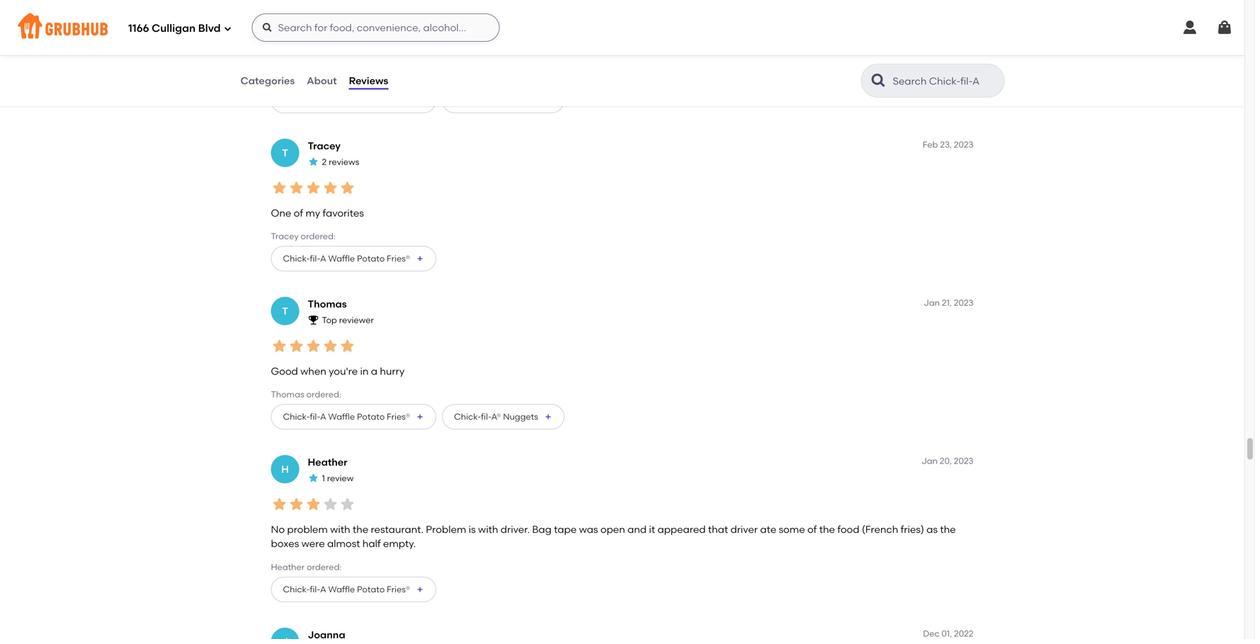 Task type: locate. For each thing, give the bounding box(es) containing it.
1 vertical spatial of
[[808, 524, 817, 536]]

ordered: down when
[[306, 390, 341, 400]]

fil- for 3rd chick-fil-a waffle potato fries® button from the top
[[310, 412, 320, 422]]

fries®
[[387, 95, 410, 106], [387, 254, 410, 264], [387, 412, 410, 422], [387, 585, 410, 595]]

1 vertical spatial jan
[[922, 456, 938, 467]]

ordered: for not
[[305, 73, 340, 83]]

tracey up 2
[[308, 140, 341, 152]]

h
[[281, 464, 289, 476]]

nuggets
[[503, 95, 538, 106], [503, 412, 538, 422]]

1 vertical spatial tracey
[[271, 231, 299, 242]]

you're
[[329, 366, 358, 378]]

review
[[327, 474, 354, 484]]

waffle for first chick-fil-a waffle potato fries® button from the bottom
[[328, 585, 355, 595]]

the left food
[[820, 524, 835, 536]]

waffle for 3rd chick-fil-a waffle potato fries® button from the bottom
[[328, 254, 355, 264]]

0 horizontal spatial tracey
[[271, 231, 299, 242]]

0 vertical spatial chick-fil-a® nuggets button
[[442, 88, 565, 113]]

t left 2
[[282, 147, 288, 159]]

1 a® from the top
[[491, 95, 501, 106]]

a down heather ordered:
[[320, 585, 326, 595]]

3 2023 from the top
[[954, 456, 974, 467]]

waffle down 'thomas ordered:'
[[328, 412, 355, 422]]

1 vertical spatial thomas
[[271, 390, 304, 400]]

a
[[347, 49, 353, 61], [371, 366, 378, 378]]

with right is
[[478, 524, 498, 536]]

it
[[649, 524, 655, 536]]

1 vertical spatial nuggets
[[503, 412, 538, 422]]

waffle down heather ordered:
[[328, 585, 355, 595]]

thomas for thomas ordered:
[[271, 390, 304, 400]]

4 fries® from the top
[[387, 585, 410, 595]]

ordered: down were
[[307, 563, 342, 573]]

chick-fil-a waffle potato fries® button down favorites
[[271, 246, 437, 272]]

waffle
[[328, 95, 355, 106], [328, 254, 355, 264], [328, 412, 355, 422], [328, 585, 355, 595]]

1 chick-fil-a waffle potato fries® from the top
[[283, 95, 410, 106]]

a®
[[491, 95, 501, 106], [491, 412, 501, 422]]

potato down the reviews
[[357, 95, 385, 106]]

3 fries® from the top
[[387, 412, 410, 422]]

top
[[322, 315, 337, 326]]

fries® for first chick-fil-a waffle potato fries® button from the bottom
[[387, 585, 410, 595]]

2 t from the top
[[282, 305, 288, 317]]

2 reviews
[[322, 157, 359, 167]]

ordered: down fries,
[[305, 73, 340, 83]]

main navigation navigation
[[0, 0, 1245, 55]]

a
[[320, 95, 326, 106], [320, 254, 326, 264], [320, 412, 326, 422], [320, 585, 326, 595]]

0 vertical spatial chick-fil-a® nuggets
[[454, 95, 538, 106]]

appeared
[[658, 524, 706, 536]]

feb 23, 2023
[[923, 140, 974, 150]]

fil- for good when you're in a hurry's chick-fil-a® nuggets button
[[481, 412, 491, 422]]

2 waffle from the top
[[328, 254, 355, 264]]

search icon image
[[870, 72, 887, 89]]

chick-fil-a waffle potato fries® down almost
[[283, 585, 410, 595]]

1 horizontal spatial with
[[478, 524, 498, 536]]

1 horizontal spatial heather
[[308, 457, 348, 469]]

reviews
[[349, 75, 388, 87]]

almost
[[327, 538, 360, 550]]

chick-fil-a waffle potato fries® button down the reviews
[[271, 88, 437, 113]]

0 vertical spatial jan
[[924, 298, 940, 308]]

1 horizontal spatial the
[[820, 524, 835, 536]]

empty.
[[383, 538, 416, 550]]

fil- for 3rd chick-fil-a waffle potato fries® button from the bottom
[[310, 254, 320, 264]]

1 vertical spatial 2023
[[954, 298, 974, 308]]

21,
[[942, 298, 952, 308]]

0 vertical spatial a
[[347, 49, 353, 61]]

fries,
[[304, 49, 326, 61]]

top reviewer
[[322, 315, 374, 326]]

0 horizontal spatial heather
[[271, 563, 305, 573]]

chick-fil-a® nuggets
[[454, 95, 538, 106], [454, 412, 538, 422]]

tape
[[554, 524, 577, 536]]

thomas down good
[[271, 390, 304, 400]]

a right the in
[[371, 366, 378, 378]]

1 vertical spatial chick-fil-a® nuggets
[[454, 412, 538, 422]]

1 2023 from the top
[[954, 140, 974, 150]]

heather down boxes
[[271, 563, 305, 573]]

0 vertical spatial t
[[282, 147, 288, 159]]

3 chick-fil-a waffle potato fries® from the top
[[283, 412, 410, 422]]

tracey for tracey ordered:
[[271, 231, 299, 242]]

tamara
[[271, 73, 303, 83]]

a down 'thomas ordered:'
[[320, 412, 326, 422]]

with up almost
[[330, 524, 350, 536]]

1 a from the top
[[320, 95, 326, 106]]

1 vertical spatial chick-fil-a® nuggets button
[[442, 405, 565, 430]]

thomas for thomas
[[308, 298, 347, 310]]

1 vertical spatial heather
[[271, 563, 305, 573]]

chick- for 3rd chick-fil-a waffle potato fries® button from the bottom
[[283, 254, 310, 264]]

2 a® from the top
[[491, 412, 501, 422]]

soggy
[[271, 49, 301, 61]]

problem
[[287, 524, 328, 536]]

thomas up the top
[[308, 298, 347, 310]]

0 vertical spatial heather
[[308, 457, 348, 469]]

chick-fil-a waffle potato fries® button
[[271, 88, 437, 113], [271, 246, 437, 272], [271, 405, 437, 430], [271, 577, 437, 603]]

reviews button
[[348, 55, 389, 106]]

2 horizontal spatial the
[[940, 524, 956, 536]]

3 the from the left
[[940, 524, 956, 536]]

were
[[302, 538, 325, 550]]

2 a from the top
[[320, 254, 326, 264]]

jan left 20,
[[922, 456, 938, 467]]

plus icon image
[[416, 255, 424, 263], [416, 413, 424, 422], [544, 413, 552, 422], [416, 586, 424, 594]]

2023 right 23,
[[954, 140, 974, 150]]

potato down half
[[357, 585, 385, 595]]

chick-
[[283, 95, 310, 106], [454, 95, 481, 106], [283, 254, 310, 264], [283, 412, 310, 422], [454, 412, 481, 422], [283, 585, 310, 595]]

star icon image
[[271, 21, 288, 38], [288, 21, 305, 38], [305, 21, 322, 38], [322, 21, 339, 38], [339, 21, 356, 38], [308, 156, 319, 167], [271, 180, 288, 197], [288, 180, 305, 197], [305, 180, 322, 197], [322, 180, 339, 197], [339, 180, 356, 197], [271, 338, 288, 355], [288, 338, 305, 355], [305, 338, 322, 355], [322, 338, 339, 355], [339, 338, 356, 355], [308, 473, 319, 484], [271, 496, 288, 513], [288, 496, 305, 513], [305, 496, 322, 513], [322, 496, 339, 513], [339, 496, 356, 513]]

2 chick-fil-a® nuggets button from the top
[[442, 405, 565, 430]]

sandwich
[[390, 49, 436, 61]]

1 horizontal spatial tracey
[[308, 140, 341, 152]]

the up half
[[353, 524, 368, 536]]

1 with from the left
[[330, 524, 350, 536]]

chick-fil-a waffle potato fries®
[[283, 95, 410, 106], [283, 254, 410, 264], [283, 412, 410, 422], [283, 585, 410, 595]]

heather up 1
[[308, 457, 348, 469]]

heather
[[308, 457, 348, 469], [271, 563, 305, 573]]

fries)
[[901, 524, 924, 536]]

ate
[[760, 524, 777, 536]]

my
[[306, 207, 320, 219]]

t left trophy icon
[[282, 305, 288, 317]]

tracey down one
[[271, 231, 299, 242]]

chick-fil-a waffle potato fries® down favorites
[[283, 254, 410, 264]]

fil-
[[310, 95, 320, 106], [481, 95, 491, 106], [310, 254, 320, 264], [310, 412, 320, 422], [481, 412, 491, 422], [310, 585, 320, 595]]

restaurant.
[[371, 524, 424, 536]]

0 vertical spatial thomas
[[308, 298, 347, 310]]

problem
[[426, 524, 466, 536]]

23,
[[940, 140, 952, 150]]

chick-fil-a waffle potato fries® down the reviews
[[283, 95, 410, 106]]

1 fries® from the top
[[387, 95, 410, 106]]

half
[[363, 538, 381, 550]]

chick-fil-a waffle potato fries® for first chick-fil-a waffle potato fries® button from the bottom
[[283, 585, 410, 595]]

of right the some
[[808, 524, 817, 536]]

0 horizontal spatial with
[[330, 524, 350, 536]]

2 vertical spatial 2023
[[954, 456, 974, 467]]

2 fries® from the top
[[387, 254, 410, 264]]

chick-fil-a® nuggets button
[[442, 88, 565, 113], [442, 405, 565, 430]]

0 horizontal spatial thomas
[[271, 390, 304, 400]]

3 waffle from the top
[[328, 412, 355, 422]]

ordered:
[[305, 73, 340, 83], [301, 231, 336, 242], [306, 390, 341, 400], [307, 563, 342, 573]]

3 chick-fil-a waffle potato fries® button from the top
[[271, 405, 437, 430]]

heather for heather ordered:
[[271, 563, 305, 573]]

the
[[353, 524, 368, 536], [820, 524, 835, 536], [940, 524, 956, 536]]

reviewer
[[339, 315, 374, 326]]

some
[[779, 524, 805, 536]]

t
[[282, 147, 288, 159], [282, 305, 288, 317]]

4 waffle from the top
[[328, 585, 355, 595]]

the right as
[[940, 524, 956, 536]]

svg image
[[1182, 19, 1199, 36], [1216, 19, 1233, 36], [262, 22, 273, 33], [224, 24, 232, 33]]

chick-fil-a waffle potato fries® for 3rd chick-fil-a waffle potato fries® button from the bottom
[[283, 254, 410, 264]]

2 with from the left
[[478, 524, 498, 536]]

2 chick-fil-a waffle potato fries® from the top
[[283, 254, 410, 264]]

1 t from the top
[[282, 147, 288, 159]]

of left the my at the left top of the page
[[294, 207, 303, 219]]

chick-fil-a® nuggets button for good when you're in a hurry
[[442, 405, 565, 430]]

chick-fil-a waffle potato fries® button down you're
[[271, 405, 437, 430]]

potato down favorites
[[357, 254, 385, 264]]

0 vertical spatial a®
[[491, 95, 501, 106]]

thomas
[[308, 298, 347, 310], [271, 390, 304, 400]]

1 chick-fil-a® nuggets button from the top
[[442, 88, 565, 113]]

heather ordered:
[[271, 563, 342, 573]]

potato down the in
[[357, 412, 385, 422]]

and
[[628, 524, 647, 536]]

food
[[838, 524, 860, 536]]

fries® for 3rd chick-fil-a waffle potato fries® button from the top
[[387, 412, 410, 422]]

driver.
[[501, 524, 530, 536]]

2023
[[954, 140, 974, 150], [954, 298, 974, 308], [954, 456, 974, 467]]

2 potato from the top
[[357, 254, 385, 264]]

0 vertical spatial of
[[294, 207, 303, 219]]

chick-fil-a waffle potato fries® button down almost
[[271, 577, 437, 603]]

chick- for 3rd chick-fil-a waffle potato fries® button from the top
[[283, 412, 310, 422]]

a down about
[[320, 95, 326, 106]]

chick- for good when you're in a hurry's chick-fil-a® nuggets button
[[454, 412, 481, 422]]

1 horizontal spatial thomas
[[308, 298, 347, 310]]

chick-fil-a® nuggets button for soggy fries, not a deluxe sandwich
[[442, 88, 565, 113]]

categories
[[241, 75, 295, 87]]

that
[[708, 524, 728, 536]]

heather for heather
[[308, 457, 348, 469]]

0 vertical spatial 2023
[[954, 140, 974, 150]]

jan
[[924, 298, 940, 308], [922, 456, 938, 467]]

4 chick-fil-a waffle potato fries® from the top
[[283, 585, 410, 595]]

2 2023 from the top
[[954, 298, 974, 308]]

potato
[[357, 95, 385, 106], [357, 254, 385, 264], [357, 412, 385, 422], [357, 585, 385, 595]]

in
[[360, 366, 369, 378]]

0 vertical spatial tracey
[[308, 140, 341, 152]]

waffle for 3rd chick-fil-a waffle potato fries® button from the top
[[328, 412, 355, 422]]

a down tracey ordered:
[[320, 254, 326, 264]]

a right not
[[347, 49, 353, 61]]

waffle down about
[[328, 95, 355, 106]]

jan left the 21,
[[924, 298, 940, 308]]

2
[[322, 157, 327, 167]]

1 horizontal spatial a
[[371, 366, 378, 378]]

dec
[[923, 629, 940, 639]]

4 potato from the top
[[357, 585, 385, 595]]

2023 right 20,
[[954, 456, 974, 467]]

2023 for problem
[[954, 456, 974, 467]]

chick-fil-a waffle potato fries® down you're
[[283, 412, 410, 422]]

thomas ordered:
[[271, 390, 341, 400]]

1 horizontal spatial of
[[808, 524, 817, 536]]

(french
[[862, 524, 899, 536]]

bag
[[532, 524, 552, 536]]

ordered: down one of my favorites at the top of the page
[[301, 231, 336, 242]]

1 chick-fil-a® nuggets from the top
[[454, 95, 538, 106]]

feb
[[923, 140, 938, 150]]

tracey
[[308, 140, 341, 152], [271, 231, 299, 242]]

waffle down tracey ordered:
[[328, 254, 355, 264]]

0 vertical spatial nuggets
[[503, 95, 538, 106]]

with
[[330, 524, 350, 536], [478, 524, 498, 536]]

2023 right the 21,
[[954, 298, 974, 308]]

0 horizontal spatial the
[[353, 524, 368, 536]]

of
[[294, 207, 303, 219], [808, 524, 817, 536]]

1 vertical spatial a®
[[491, 412, 501, 422]]

1
[[322, 474, 325, 484]]

1 vertical spatial t
[[282, 305, 288, 317]]



Task type: vqa. For each thing, say whether or not it's contained in the screenshot.
left Olive
no



Task type: describe. For each thing, give the bounding box(es) containing it.
2 the from the left
[[820, 524, 835, 536]]

jan for no problem with the restaurant. problem is with driver.   bag tape was open and it appeared that driver ate some of the food (french fries) as the boxes were almost half empty.
[[922, 456, 938, 467]]

4 a from the top
[[320, 585, 326, 595]]

one
[[271, 207, 291, 219]]

about
[[307, 75, 337, 87]]

ordered: for with
[[307, 563, 342, 573]]

blvd
[[198, 22, 221, 35]]

when
[[300, 366, 326, 378]]

fil- for first chick-fil-a waffle potato fries® button from the bottom
[[310, 585, 320, 595]]

1 waffle from the top
[[328, 95, 355, 106]]

ordered: for my
[[301, 231, 336, 242]]

01,
[[942, 629, 952, 639]]

2023 for hurry
[[954, 298, 974, 308]]

ordered: for you're
[[306, 390, 341, 400]]

1 the from the left
[[353, 524, 368, 536]]

1 chick-fil-a waffle potato fries® button from the top
[[271, 88, 437, 113]]

Search for food, convenience, alcohol... search field
[[252, 13, 500, 42]]

of inside no problem with the restaurant. problem is with driver.   bag tape was open and it appeared that driver ate some of the food (french fries) as the boxes were almost half empty.
[[808, 524, 817, 536]]

no
[[271, 524, 285, 536]]

boxes
[[271, 538, 299, 550]]

1166 culligan blvd
[[128, 22, 221, 35]]

1 vertical spatial a
[[371, 366, 378, 378]]

no problem with the restaurant. problem is with driver.   bag tape was open and it appeared that driver ate some of the food (french fries) as the boxes were almost half empty.
[[271, 524, 956, 550]]

open
[[601, 524, 625, 536]]

good
[[271, 366, 298, 378]]

jan 21, 2023
[[924, 298, 974, 308]]

chick- for first chick-fil-a waffle potato fries® button from the bottom
[[283, 585, 310, 595]]

was
[[579, 524, 598, 536]]

culligan
[[152, 22, 196, 35]]

fries® for 3rd chick-fil-a waffle potato fries® button from the bottom
[[387, 254, 410, 264]]

jan for good when you're in a hurry
[[924, 298, 940, 308]]

dec 01, 2022
[[923, 629, 974, 639]]

hurry
[[380, 366, 405, 378]]

1 nuggets from the top
[[503, 95, 538, 106]]

deluxe
[[356, 49, 387, 61]]

20,
[[940, 456, 952, 467]]

tracey for tracey
[[308, 140, 341, 152]]

tamara ordered:
[[271, 73, 340, 83]]

categories button
[[240, 55, 296, 106]]

not
[[328, 49, 344, 61]]

favorites
[[323, 207, 364, 219]]

jan 20, 2023
[[922, 456, 974, 467]]

about button
[[306, 55, 338, 106]]

3 potato from the top
[[357, 412, 385, 422]]

soggy fries, not a deluxe sandwich
[[271, 49, 436, 61]]

0 horizontal spatial of
[[294, 207, 303, 219]]

t for tracey
[[282, 147, 288, 159]]

3 a from the top
[[320, 412, 326, 422]]

2 chick-fil-a waffle potato fries® button from the top
[[271, 246, 437, 272]]

as
[[927, 524, 938, 536]]

1 review
[[322, 474, 354, 484]]

driver
[[731, 524, 758, 536]]

1166
[[128, 22, 149, 35]]

2 chick-fil-a® nuggets from the top
[[454, 412, 538, 422]]

trophy icon image
[[308, 314, 319, 326]]

2022
[[954, 629, 974, 639]]

t for thomas
[[282, 305, 288, 317]]

tracey ordered:
[[271, 231, 336, 242]]

one of my favorites
[[271, 207, 364, 219]]

Search Chick-fil-A search field
[[892, 74, 1000, 88]]

2 nuggets from the top
[[503, 412, 538, 422]]

0 horizontal spatial a
[[347, 49, 353, 61]]

reviews
[[329, 157, 359, 167]]

4 chick-fil-a waffle potato fries® button from the top
[[271, 577, 437, 603]]

1 potato from the top
[[357, 95, 385, 106]]

good when you're in a hurry
[[271, 366, 405, 378]]

is
[[469, 524, 476, 536]]

chick-fil-a waffle potato fries® for 3rd chick-fil-a waffle potato fries® button from the top
[[283, 412, 410, 422]]



